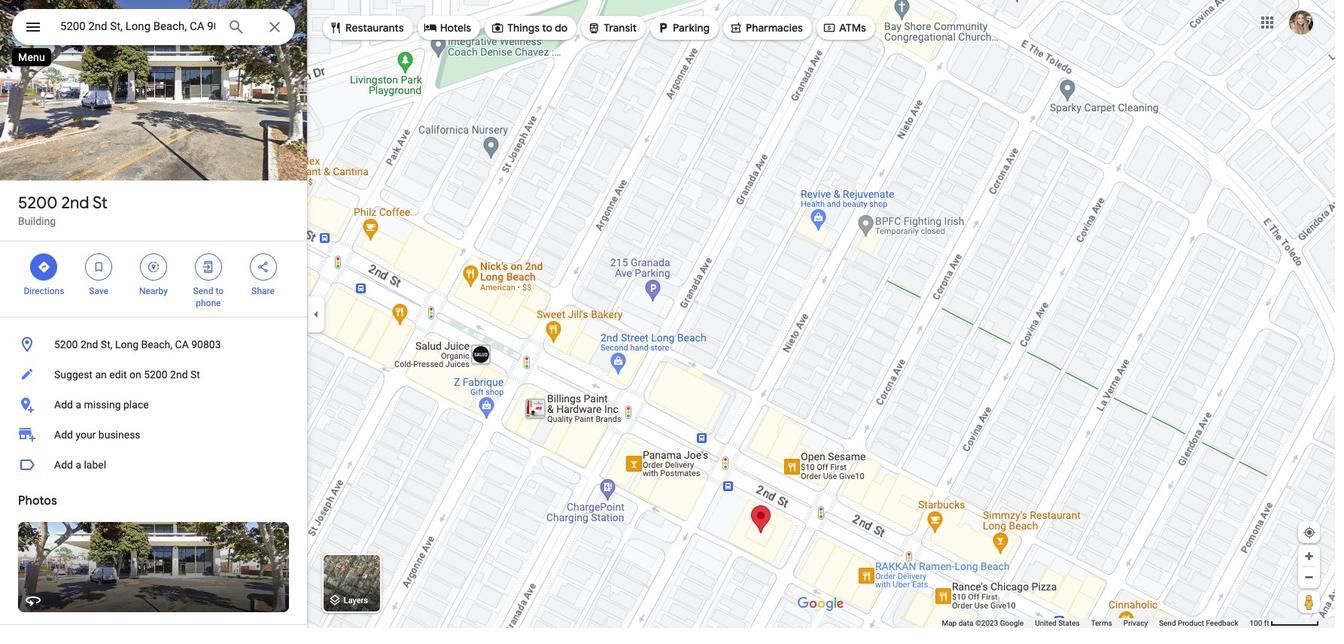 Task type: locate. For each thing, give the bounding box(es) containing it.
st,
[[101, 339, 113, 351]]

0 vertical spatial send
[[193, 286, 213, 297]]

1 vertical spatial st
[[190, 369, 200, 381]]

1 horizontal spatial to
[[542, 21, 552, 35]]

a for missing
[[76, 399, 81, 411]]

2nd inside 5200 2nd st building
[[61, 193, 89, 214]]

add
[[54, 399, 73, 411], [54, 429, 73, 441], [54, 459, 73, 471]]

your
[[76, 429, 96, 441]]

st up 
[[93, 193, 108, 214]]

suggest
[[54, 369, 93, 381]]

add left your
[[54, 429, 73, 441]]

 parking
[[656, 20, 710, 36]]

5200 right 'on'
[[144, 369, 168, 381]]

ft
[[1264, 619, 1269, 628]]

on
[[129, 369, 141, 381]]

0 vertical spatial add
[[54, 399, 73, 411]]

united
[[1035, 619, 1057, 628]]

st
[[93, 193, 108, 214], [190, 369, 200, 381]]

add down suggest
[[54, 399, 73, 411]]

phone
[[196, 298, 221, 309]]

label
[[84, 459, 106, 471]]

business
[[98, 429, 140, 441]]

send inside the 'send to phone'
[[193, 286, 213, 297]]

0 vertical spatial st
[[93, 193, 108, 214]]

1 vertical spatial add
[[54, 429, 73, 441]]

2nd inside 5200 2nd st, long beach, ca 90803 button
[[80, 339, 98, 351]]

add left 'label' at left bottom
[[54, 459, 73, 471]]

footer inside google maps element
[[942, 619, 1250, 628]]

 things to do
[[491, 20, 568, 36]]

to up phone on the top of the page
[[216, 286, 224, 297]]

1 a from the top
[[76, 399, 81, 411]]

to inside ' things to do'
[[542, 21, 552, 35]]

0 horizontal spatial st
[[93, 193, 108, 214]]


[[202, 259, 215, 275]]

None field
[[60, 17, 215, 35]]

hotels
[[440, 21, 471, 35]]

1 vertical spatial 5200
[[54, 339, 78, 351]]

 search field
[[12, 9, 295, 48]]

actions for 5200 2nd st region
[[0, 242, 307, 317]]

0 vertical spatial a
[[76, 399, 81, 411]]

a left 'label' at left bottom
[[76, 459, 81, 471]]

united states button
[[1035, 619, 1080, 628]]

2nd for st
[[61, 193, 89, 214]]

a
[[76, 399, 81, 411], [76, 459, 81, 471]]


[[37, 259, 51, 275]]

google maps element
[[0, 0, 1335, 628]]

st inside 5200 2nd st building
[[93, 193, 108, 214]]

map data ©2023 google
[[942, 619, 1024, 628]]

5200 up building
[[18, 193, 57, 214]]

add a label button
[[0, 450, 307, 480]]

 pharmacies
[[729, 20, 803, 36]]

suggest an edit on 5200 2nd st button
[[0, 360, 307, 390]]

100 ft button
[[1250, 619, 1319, 628]]

2nd inside suggest an edit on 5200 2nd st button
[[170, 369, 188, 381]]

2 vertical spatial 2nd
[[170, 369, 188, 381]]

privacy button
[[1123, 619, 1148, 628]]

map
[[942, 619, 957, 628]]

1 add from the top
[[54, 399, 73, 411]]

collapse side panel image
[[308, 306, 324, 322]]

5200 2nd st, long beach, ca 90803
[[54, 339, 221, 351]]

send left product
[[1159, 619, 1176, 628]]

footer
[[942, 619, 1250, 628]]

atms
[[839, 21, 866, 35]]

5200
[[18, 193, 57, 214], [54, 339, 78, 351], [144, 369, 168, 381]]

5200 2nd st, long beach, ca 90803 button
[[0, 330, 307, 360]]

a inside add a missing place button
[[76, 399, 81, 411]]

2 a from the top
[[76, 459, 81, 471]]

1 horizontal spatial st
[[190, 369, 200, 381]]

1 vertical spatial 2nd
[[80, 339, 98, 351]]

photos
[[18, 494, 57, 509]]

2 add from the top
[[54, 429, 73, 441]]

3 add from the top
[[54, 459, 73, 471]]

2nd
[[61, 193, 89, 214], [80, 339, 98, 351], [170, 369, 188, 381]]

1 vertical spatial a
[[76, 459, 81, 471]]

feedback
[[1206, 619, 1238, 628]]

place
[[123, 399, 149, 411]]

0 horizontal spatial to
[[216, 286, 224, 297]]

a for label
[[76, 459, 81, 471]]

 button
[[12, 9, 54, 48]]

add a missing place
[[54, 399, 149, 411]]

a left missing
[[76, 399, 81, 411]]

0 horizontal spatial send
[[193, 286, 213, 297]]

st inside button
[[190, 369, 200, 381]]

st down 90803
[[190, 369, 200, 381]]

1 vertical spatial send
[[1159, 619, 1176, 628]]

5200 inside 5200 2nd st building
[[18, 193, 57, 214]]

0 vertical spatial 5200
[[18, 193, 57, 214]]

1 vertical spatial to
[[216, 286, 224, 297]]

send inside button
[[1159, 619, 1176, 628]]

5200 up suggest
[[54, 339, 78, 351]]


[[24, 17, 42, 38]]


[[491, 20, 504, 36]]


[[147, 259, 160, 275]]


[[92, 259, 106, 275]]

2 vertical spatial add
[[54, 459, 73, 471]]

zoom out image
[[1303, 572, 1315, 583]]

transit
[[604, 21, 637, 35]]

footer containing map data ©2023 google
[[942, 619, 1250, 628]]

to
[[542, 21, 552, 35], [216, 286, 224, 297]]

to inside the 'send to phone'
[[216, 286, 224, 297]]

0 vertical spatial to
[[542, 21, 552, 35]]

add for add a label
[[54, 459, 73, 471]]

states
[[1058, 619, 1080, 628]]

to left do on the top of page
[[542, 21, 552, 35]]

send product feedback
[[1159, 619, 1238, 628]]

send up phone on the top of the page
[[193, 286, 213, 297]]

a inside add a label button
[[76, 459, 81, 471]]

0 vertical spatial 2nd
[[61, 193, 89, 214]]

privacy
[[1123, 619, 1148, 628]]

1 horizontal spatial send
[[1159, 619, 1176, 628]]

5200 2nd st main content
[[0, 0, 307, 628]]

5200 2nd St, Long Beach, CA 90803 field
[[12, 9, 295, 45]]

save
[[89, 286, 108, 297]]

send
[[193, 286, 213, 297], [1159, 619, 1176, 628]]



Task type: describe. For each thing, give the bounding box(es) containing it.
show street view coverage image
[[1298, 591, 1320, 613]]


[[587, 20, 601, 36]]

zoom in image
[[1303, 551, 1315, 562]]


[[423, 20, 437, 36]]

nearby
[[139, 286, 168, 297]]

united states
[[1035, 619, 1080, 628]]

directions
[[24, 286, 64, 297]]

data
[[959, 619, 973, 628]]

2nd for st,
[[80, 339, 98, 351]]

restaurants
[[345, 21, 404, 35]]

add for add a missing place
[[54, 399, 73, 411]]

send for send product feedback
[[1159, 619, 1176, 628]]

send product feedback button
[[1159, 619, 1238, 628]]

do
[[555, 21, 568, 35]]

2 vertical spatial 5200
[[144, 369, 168, 381]]

send to phone
[[193, 286, 224, 309]]

none field inside 5200 2nd st, long beach, ca 90803 field
[[60, 17, 215, 35]]

beach,
[[141, 339, 172, 351]]

 restaurants
[[329, 20, 404, 36]]

share
[[252, 286, 275, 297]]

ca
[[175, 339, 189, 351]]

send for send to phone
[[193, 286, 213, 297]]

 transit
[[587, 20, 637, 36]]

terms
[[1091, 619, 1112, 628]]


[[656, 20, 670, 36]]

show your location image
[[1303, 526, 1316, 540]]

building
[[18, 215, 56, 227]]

5200 for st,
[[54, 339, 78, 351]]

long
[[115, 339, 139, 351]]

©2023
[[975, 619, 998, 628]]


[[329, 20, 342, 36]]

add a missing place button
[[0, 390, 307, 420]]

layers
[[344, 596, 368, 606]]

100
[[1250, 619, 1262, 628]]

google
[[1000, 619, 1024, 628]]

google account: michelle dermenjian  
(michelle.dermenjian@adept.ai) image
[[1289, 10, 1313, 34]]

add your business link
[[0, 420, 307, 450]]

 atms
[[823, 20, 866, 36]]

add a label
[[54, 459, 106, 471]]

5200 for st
[[18, 193, 57, 214]]

100 ft
[[1250, 619, 1269, 628]]


[[256, 259, 270, 275]]


[[729, 20, 743, 36]]

edit
[[109, 369, 127, 381]]

5200 2nd st building
[[18, 193, 108, 227]]

product
[[1178, 619, 1204, 628]]

things
[[507, 21, 540, 35]]

parking
[[673, 21, 710, 35]]

missing
[[84, 399, 121, 411]]

suggest an edit on 5200 2nd st
[[54, 369, 200, 381]]

add your business
[[54, 429, 140, 441]]

 hotels
[[423, 20, 471, 36]]

90803
[[191, 339, 221, 351]]

pharmacies
[[746, 21, 803, 35]]


[[823, 20, 836, 36]]

terms button
[[1091, 619, 1112, 628]]

an
[[95, 369, 107, 381]]

add for add your business
[[54, 429, 73, 441]]



Task type: vqa. For each thing, say whether or not it's contained in the screenshot.
SAVED
no



